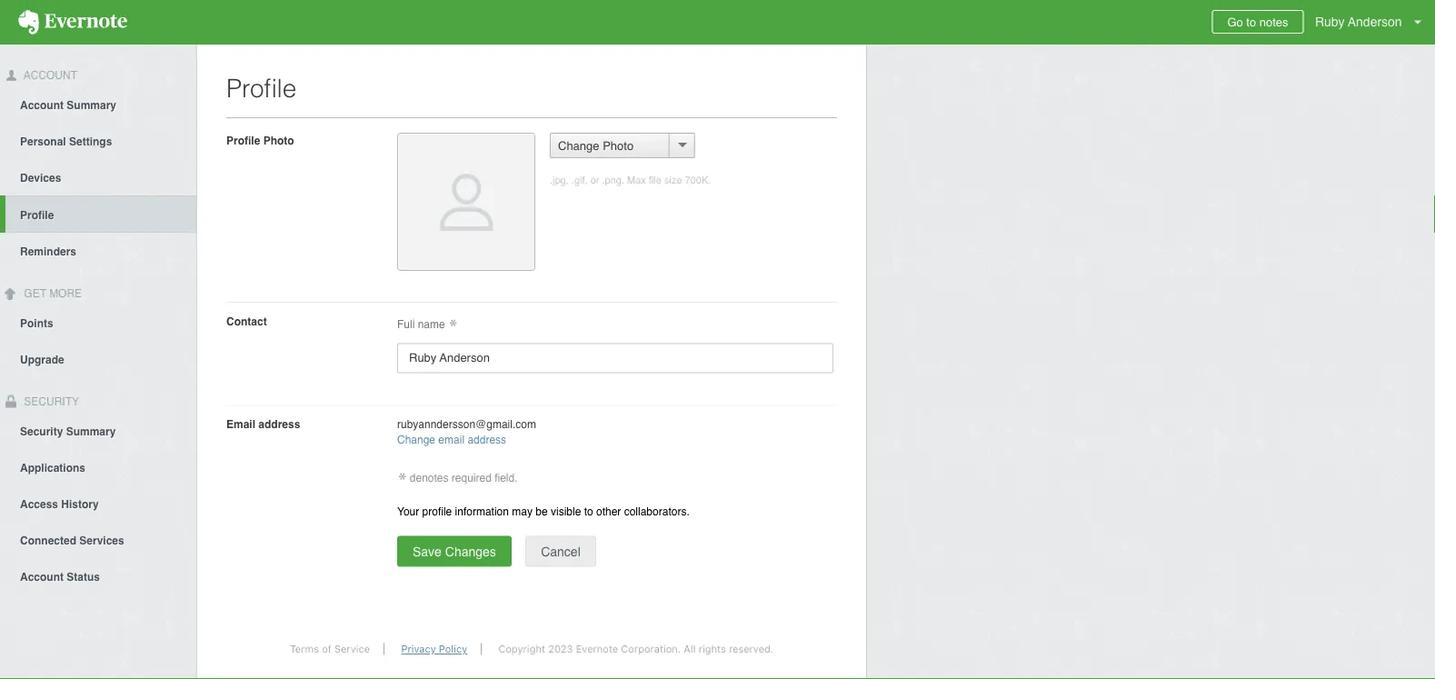 Task type: describe. For each thing, give the bounding box(es) containing it.
rights
[[699, 643, 726, 655]]

settings
[[69, 135, 112, 148]]

account status link
[[0, 558, 196, 594]]

your profile information may be visible to other collaborators.
[[397, 505, 690, 518]]

evernote
[[576, 643, 619, 655]]

0 vertical spatial address
[[259, 418, 300, 431]]

name
[[418, 318, 445, 331]]

change photo
[[558, 139, 634, 152]]

reserved.
[[729, 643, 774, 655]]

access
[[20, 498, 58, 511]]

email
[[439, 434, 465, 446]]

account summary link
[[0, 86, 196, 123]]

devices
[[20, 172, 61, 184]]

1 vertical spatial to
[[584, 505, 594, 518]]

change email address link
[[397, 434, 507, 446]]

or
[[591, 175, 600, 186]]

size
[[665, 175, 683, 186]]

notes
[[1260, 15, 1289, 29]]

more
[[49, 287, 82, 300]]

terms
[[290, 643, 319, 655]]

terms of service link
[[276, 643, 385, 655]]

all
[[684, 643, 696, 655]]

copyright 2023 evernote corporation. all rights reserved.
[[499, 643, 774, 655]]

may
[[512, 505, 533, 518]]

privacy policy
[[401, 643, 468, 655]]

collaborators.
[[624, 505, 690, 518]]

photo for change photo
[[603, 139, 634, 152]]

history
[[61, 498, 99, 511]]

full
[[397, 318, 415, 331]]

to inside go to notes link
[[1247, 15, 1257, 29]]

full name
[[397, 318, 448, 331]]

access history
[[20, 498, 99, 511]]

reminders
[[20, 245, 76, 258]]

Full name text field
[[397, 343, 834, 373]]

security for security summary
[[20, 425, 63, 438]]

your
[[397, 505, 419, 518]]

account summary
[[20, 99, 116, 112]]

ruby anderson link
[[1311, 0, 1436, 45]]

policy
[[439, 643, 468, 655]]

account for account status
[[20, 571, 64, 583]]

privacy policy link
[[388, 643, 482, 655]]

2023
[[548, 643, 573, 655]]

field.
[[495, 472, 518, 485]]

applications link
[[0, 449, 196, 485]]

ruby anderson
[[1316, 15, 1403, 29]]

corporation.
[[621, 643, 681, 655]]

visible
[[551, 505, 581, 518]]

change inside rubyanndersson@gmail.com change email address
[[397, 434, 436, 446]]

of
[[322, 643, 332, 655]]

go to notes link
[[1213, 10, 1305, 34]]

information
[[455, 505, 509, 518]]

max
[[627, 175, 646, 186]]

points link
[[0, 304, 196, 341]]

account for account summary
[[20, 99, 64, 112]]

copyright
[[499, 643, 546, 655]]

security for security
[[21, 395, 79, 408]]

1 horizontal spatial change
[[558, 139, 600, 152]]



Task type: vqa. For each thing, say whether or not it's contained in the screenshot.
Profile
yes



Task type: locate. For each thing, give the bounding box(es) containing it.
1 horizontal spatial address
[[468, 434, 507, 446]]

None submit
[[397, 536, 512, 567], [526, 536, 596, 567], [397, 536, 512, 567], [526, 536, 596, 567]]

anderson
[[1349, 15, 1403, 29]]

service
[[335, 643, 370, 655]]

summary
[[67, 99, 116, 112], [66, 425, 116, 438]]

.png.
[[602, 175, 625, 186]]

privacy
[[401, 643, 436, 655]]

ruby
[[1316, 15, 1346, 29]]

rubyanndersson@gmail.com change email address
[[397, 418, 536, 446]]

change left email
[[397, 434, 436, 446]]

0 horizontal spatial change
[[397, 434, 436, 446]]

.gif,
[[572, 175, 588, 186]]

email
[[226, 418, 256, 431]]

summary for security summary
[[66, 425, 116, 438]]

connected services
[[20, 534, 124, 547]]

.jpg,
[[550, 175, 569, 186]]

upgrade link
[[0, 341, 196, 377]]

account up personal
[[20, 99, 64, 112]]

to right go on the right
[[1247, 15, 1257, 29]]

account down connected
[[20, 571, 64, 583]]

account up 'account summary'
[[21, 69, 77, 82]]

address right email
[[259, 418, 300, 431]]

1 vertical spatial change
[[397, 434, 436, 446]]

go
[[1228, 15, 1244, 29]]

status
[[67, 571, 100, 583]]

1 vertical spatial profile
[[226, 134, 260, 147]]

0 vertical spatial summary
[[67, 99, 116, 112]]

summary for account summary
[[67, 99, 116, 112]]

1 horizontal spatial photo
[[603, 139, 634, 152]]

go to notes
[[1228, 15, 1289, 29]]

account for account
[[21, 69, 77, 82]]

connected services link
[[0, 521, 196, 558]]

evernote image
[[0, 10, 146, 35]]

1 vertical spatial address
[[468, 434, 507, 446]]

access history link
[[0, 485, 196, 521]]

profile for profile photo
[[226, 134, 260, 147]]

personal settings link
[[0, 123, 196, 159]]

1 vertical spatial account
[[20, 99, 64, 112]]

get more
[[21, 287, 82, 300]]

0 horizontal spatial photo
[[263, 134, 294, 147]]

profile link
[[5, 195, 196, 233]]

1 vertical spatial security
[[20, 425, 63, 438]]

personal
[[20, 135, 66, 148]]

profile photo
[[226, 134, 294, 147]]

security up the security summary
[[21, 395, 79, 408]]

change up .gif,
[[558, 139, 600, 152]]

summary up personal settings link
[[67, 99, 116, 112]]

700k.
[[685, 175, 711, 186]]

email address
[[226, 418, 300, 431]]

security
[[21, 395, 79, 408], [20, 425, 63, 438]]

0 vertical spatial security
[[21, 395, 79, 408]]

1 vertical spatial summary
[[66, 425, 116, 438]]

photo for profile photo
[[263, 134, 294, 147]]

0 vertical spatial account
[[21, 69, 77, 82]]

address inside rubyanndersson@gmail.com change email address
[[468, 434, 507, 446]]

0 vertical spatial profile
[[226, 74, 297, 103]]

summary up applications link
[[66, 425, 116, 438]]

.jpg, .gif, or .png. max file size 700k.
[[550, 175, 711, 186]]

other
[[597, 505, 621, 518]]

2 vertical spatial account
[[20, 571, 64, 583]]

file
[[649, 175, 662, 186]]

profile
[[422, 505, 452, 518]]

security up applications
[[20, 425, 63, 438]]

security summary link
[[0, 412, 196, 449]]

0 horizontal spatial address
[[259, 418, 300, 431]]

connected
[[20, 534, 76, 547]]

profile for profile link
[[20, 209, 54, 222]]

to
[[1247, 15, 1257, 29], [584, 505, 594, 518]]

account
[[21, 69, 77, 82], [20, 99, 64, 112], [20, 571, 64, 583]]

denotes required field.
[[407, 472, 518, 485]]

applications
[[20, 461, 85, 474]]

security summary
[[20, 425, 116, 438]]

account status
[[20, 571, 100, 583]]

required
[[452, 472, 492, 485]]

address
[[259, 418, 300, 431], [468, 434, 507, 446]]

security inside security summary link
[[20, 425, 63, 438]]

reminders link
[[0, 233, 196, 269]]

personal settings
[[20, 135, 112, 148]]

2 vertical spatial profile
[[20, 209, 54, 222]]

profile
[[226, 74, 297, 103], [226, 134, 260, 147], [20, 209, 54, 222]]

upgrade
[[20, 353, 64, 366]]

contact
[[226, 315, 267, 328]]

change
[[558, 139, 600, 152], [397, 434, 436, 446]]

photo
[[263, 134, 294, 147], [603, 139, 634, 152]]

terms of service
[[290, 643, 370, 655]]

points
[[20, 317, 53, 330]]

evernote link
[[0, 0, 146, 45]]

to left the other
[[584, 505, 594, 518]]

0 horizontal spatial to
[[584, 505, 594, 518]]

denotes
[[410, 472, 449, 485]]

devices link
[[0, 159, 196, 195]]

0 vertical spatial change
[[558, 139, 600, 152]]

rubyanndersson@gmail.com
[[397, 418, 536, 431]]

get
[[24, 287, 46, 300]]

1 horizontal spatial to
[[1247, 15, 1257, 29]]

services
[[79, 534, 124, 547]]

0 vertical spatial to
[[1247, 15, 1257, 29]]

be
[[536, 505, 548, 518]]

address down rubyanndersson@gmail.com
[[468, 434, 507, 446]]



